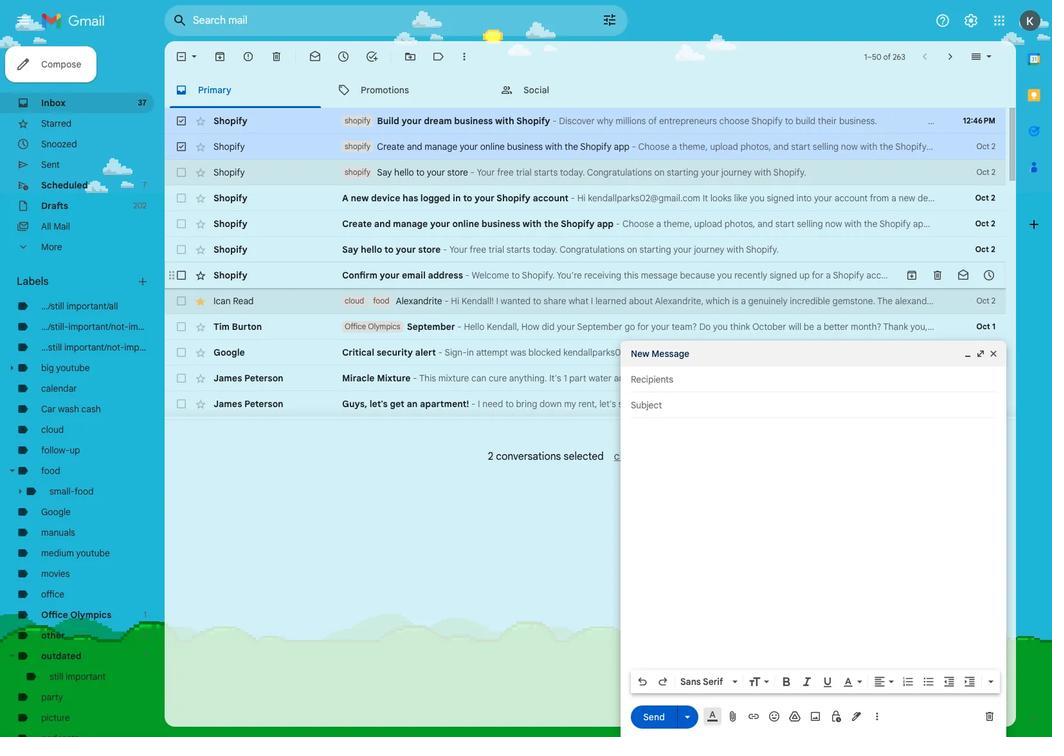 Task type: vqa. For each thing, say whether or not it's contained in the screenshot.


Task type: describe. For each thing, give the bounding box(es) containing it.
ice.
[[657, 372, 671, 384]]

anything.
[[509, 372, 547, 384]]

calendar link
[[41, 383, 77, 394]]

alexandrite,
[[655, 295, 704, 307]]

important for .../still-important/not-important
[[129, 321, 169, 333]]

build
[[796, 115, 816, 127]]

0 vertical spatial selling
[[813, 141, 839, 152]]

your up alexandrite
[[380, 269, 400, 281]]

2 for seventh row from the bottom
[[991, 244, 996, 254]]

0 vertical spatial start
[[791, 141, 810, 152]]

more image
[[458, 50, 471, 63]]

recipients
[[631, 374, 673, 385]]

serif
[[703, 676, 723, 688]]

advanced search options image
[[597, 7, 623, 33]]

1 horizontal spatial trial
[[516, 167, 532, 178]]

thank
[[883, 321, 908, 333]]

someone
[[678, 347, 717, 358]]

it's
[[549, 372, 561, 384]]

still important
[[50, 671, 106, 682]]

send button
[[631, 705, 677, 728]]

numbered list ‪(⌘⇧7)‬ image
[[902, 675, 915, 688]]

mark as read image
[[309, 50, 322, 63]]

was
[[510, 347, 526, 358]]

- up a new device has logged in to your shopify account -
[[470, 167, 475, 178]]

- left this
[[413, 372, 417, 384]]

1 inside labels navigation
[[144, 610, 147, 619]]

important for ...still important/not-important
[[124, 342, 164, 353]]

5 row from the top
[[165, 211, 1026, 237]]

up inside row
[[799, 269, 810, 281]]

2 row from the top
[[165, 134, 1042, 160]]

oct for 11th row from the bottom of the page
[[977, 141, 990, 151]]

2 for fifth row from the top
[[991, 219, 996, 228]]

kendall,
[[487, 321, 519, 333]]

0 vertical spatial free
[[497, 167, 514, 178]]

1 vertical spatial congratulations
[[560, 244, 625, 255]]

1 horizontal spatial google
[[214, 347, 245, 358]]

2 for 11th row from the bottom of the page
[[992, 141, 996, 151]]

build
[[377, 115, 399, 127]]

clear selection link
[[604, 450, 683, 463]]

in for sign-
[[467, 347, 474, 358]]

selected
[[564, 450, 604, 463]]

millions
[[616, 115, 646, 127]]

youtube for big youtube
[[56, 362, 90, 374]]

1 horizontal spatial on
[[654, 167, 665, 178]]

shopify for say hello to your store
[[345, 167, 371, 177]]

your down has
[[396, 244, 416, 255]]

1 horizontal spatial store
[[447, 167, 468, 178]]

oct 2 for row containing ican read
[[977, 296, 996, 306]]

labels navigation
[[0, 41, 169, 737]]

1 horizontal spatial for
[[812, 269, 824, 281]]

1 vertical spatial business
[[507, 141, 543, 152]]

bring
[[516, 398, 537, 410]]

james for guys, let's get an apartment!
[[214, 398, 242, 410]]

support image
[[935, 13, 951, 28]]

move to image
[[404, 50, 417, 63]]

0 vertical spatial manage
[[425, 141, 457, 152]]

wanted
[[501, 295, 531, 307]]

to left share
[[533, 295, 541, 307]]

0 vertical spatial upload
[[710, 141, 738, 152]]

2 september from the left
[[577, 321, 622, 333]]

oct for seventh row from the bottom
[[975, 244, 989, 254]]

7 row from the top
[[165, 262, 1052, 288]]

this
[[419, 372, 436, 384]]

1 tim from the left
[[214, 321, 230, 333]]

alexandrite
[[895, 295, 941, 307]]

a
[[342, 192, 349, 204]]

a up "incredible"
[[826, 269, 831, 281]]

sent link
[[41, 159, 60, 170]]

your down "shopify create and manage your online business with the shopify app - choose a theme, upload photos, and start selling now with the shopify app ͏‌ ͏‌ ͏‌ ͏‌ ͏‌ ͏‌ ͏‌ ͏‌ ͏‌ ͏‌ ͏‌ ͏‌ ͏‌ ͏‌ ͏‌ ͏‌ ͏‌ ͏‌ ͏‌ ͏‌ ͏‌ ͏‌ ͏‌ ͏‌ ͏‌ ͏‌ ͏‌ ͏‌ ͏‌ ͏‌ ͏‌ ͏‌ ͏‌ ͏‌ ͏‌ ͏‌ ͏‌ ͏‌ ͏‌ ͏‌ ͏‌ ͏‌"
[[701, 167, 719, 178]]

- left welcome
[[465, 269, 470, 281]]

you,
[[911, 321, 928, 333]]

to right the logged
[[463, 192, 472, 204]]

12 row from the top
[[165, 391, 1006, 417]]

can
[[471, 372, 486, 384]]

ican
[[214, 295, 231, 307]]

about
[[629, 295, 653, 307]]

drafts link
[[41, 200, 68, 212]]

1 horizontal spatial food
[[75, 486, 94, 497]]

discard draft ‪(⌘⇧d)‬ image
[[983, 710, 996, 723]]

1 vertical spatial selling
[[797, 218, 823, 230]]

labels
[[17, 275, 49, 288]]

to right "need" at the bottom of page
[[506, 398, 514, 410]]

clear
[[614, 450, 638, 463]]

50
[[872, 52, 882, 61]]

0 vertical spatial congratulations
[[587, 167, 652, 178]]

sans serif option
[[678, 675, 730, 688]]

to right try
[[845, 347, 853, 358]]

starred
[[41, 118, 72, 129]]

medium youtube
[[41, 547, 110, 559]]

more
[[41, 241, 62, 253]]

sitcom
[[619, 398, 646, 410]]

small-food
[[50, 486, 94, 497]]

2 for third row from the top
[[992, 167, 996, 177]]

7 for other
[[143, 630, 147, 640]]

important/not- for ...still
[[64, 342, 124, 353]]

cell for guys, let's get an apartment! - i need to bring down my rent, let's sitcom it up!
[[960, 397, 1006, 410]]

1 vertical spatial shopify.
[[746, 244, 779, 255]]

primary tab
[[165, 72, 326, 108]]

1 vertical spatial now
[[825, 218, 842, 230]]

other link
[[41, 630, 65, 641]]

alexandrite - hi kendall! i wanted to share what i learned about alexandrite, which is a genuinely incredible gemstone. the alexandrite variety displays a color cha
[[396, 295, 1052, 307]]

all mail link
[[41, 221, 70, 232]]

why
[[597, 115, 613, 127]]

2 vertical spatial important
[[66, 671, 106, 682]]

2 confirm from the left
[[904, 269, 937, 281]]

up inside labels navigation
[[70, 444, 80, 456]]

insert photo image
[[809, 710, 822, 723]]

more formatting options image
[[985, 675, 998, 688]]

18
[[988, 347, 996, 357]]

oct for row containing ican read
[[977, 296, 990, 306]]

1 row from the top
[[165, 108, 1006, 134]]

outdated
[[41, 650, 81, 662]]

b.
[[947, 321, 955, 333]]

2 let's from the left
[[600, 398, 616, 410]]

compose
[[41, 59, 81, 70]]

labels heading
[[17, 275, 136, 288]]

compose button
[[5, 46, 97, 82]]

.../still-
[[41, 321, 68, 333]]

37
[[138, 98, 147, 107]]

tim burton
[[214, 321, 262, 333]]

all
[[41, 221, 51, 232]]

1 part from the left
[[569, 372, 586, 384]]

.../still-important/not-important link
[[41, 321, 169, 333]]

more button
[[0, 237, 154, 257]]

2 horizontal spatial i
[[591, 295, 593, 307]]

1 vertical spatial starting
[[640, 244, 671, 255]]

formatting options toolbar
[[631, 670, 1000, 693]]

0 horizontal spatial say
[[342, 244, 358, 255]]

miracle
[[342, 372, 375, 384]]

peterson for guys, let's get an apartment! - i need to bring down my rent, let's sitcom it up!
[[244, 398, 283, 410]]

social
[[524, 84, 549, 96]]

james for miracle mixture
[[214, 372, 242, 384]]

3 row from the top
[[165, 160, 1006, 185]]

logged
[[421, 192, 451, 204]]

2 blocked from the left
[[985, 347, 1017, 358]]

office
[[41, 588, 64, 600]]

- up "say hello to your store - your free trial starts today. congratulations on starting your journey with shopify. ﻿͏ ﻿͏ ﻿͏ ﻿͏ ﻿͏ ﻿͏ ﻿͏ ﻿͏ ﻿͏ ﻿͏ ﻿͏ ﻿͏ ﻿͏ ﻿͏ ﻿͏ ﻿͏ ﻿͏ ﻿͏ ﻿͏ ﻿͏ ﻿͏ ﻿͏ ﻿͏ ﻿͏ ﻿͏" on the top of the page
[[616, 218, 620, 230]]

row containing tim burton
[[165, 314, 1006, 340]]

promotions tab
[[327, 72, 489, 108]]

2 for row containing ican read
[[992, 296, 996, 306]]

conversations
[[496, 450, 561, 463]]

1 vertical spatial upload
[[694, 218, 722, 230]]

inbox link
[[41, 97, 66, 109]]

better
[[824, 321, 849, 333]]

oct 2 for fifth row from the top
[[975, 219, 996, 228]]

your up variety
[[939, 269, 957, 281]]

displays
[[973, 295, 1006, 307]]

team?
[[672, 321, 697, 333]]

shopify for create and manage your online business with the shopify app
[[345, 141, 371, 151]]

0 vertical spatial your
[[477, 167, 495, 178]]

oct 2 for seventh row from the bottom
[[975, 244, 996, 254]]

minimize image
[[963, 349, 973, 359]]

more send options image
[[681, 710, 694, 723]]

calendar
[[41, 383, 77, 394]]

food inside row
[[373, 296, 389, 306]]

1 vertical spatial for
[[637, 321, 649, 333]]

mail
[[53, 221, 70, 232]]

your up the logged
[[427, 167, 445, 178]]

burton
[[232, 321, 262, 333]]

choose
[[719, 115, 749, 127]]

new message
[[631, 348, 690, 360]]

wash
[[58, 403, 79, 415]]

underline ‪(⌘u)‬ image
[[821, 676, 834, 689]]

still important link
[[50, 671, 106, 682]]

1 vertical spatial choose
[[623, 218, 654, 230]]

indent less ‪(⌘[)‬ image
[[943, 675, 956, 688]]

dream
[[424, 115, 452, 127]]

0 vertical spatial you
[[717, 269, 732, 281]]

business.
[[839, 115, 877, 127]]

be
[[804, 321, 814, 333]]

2 vertical spatial shopify.
[[522, 269, 555, 281]]

your right build
[[402, 115, 422, 127]]

your right did
[[557, 321, 575, 333]]

1 horizontal spatial online
[[480, 141, 505, 152]]

4 row from the top
[[165, 185, 1006, 211]]

new
[[351, 192, 369, 204]]

your right the logged
[[475, 192, 495, 204]]

1 let's from the left
[[370, 398, 388, 410]]

tab list inside main content
[[165, 72, 1016, 108]]

an
[[407, 398, 418, 410]]

1 email from the left
[[402, 269, 426, 281]]

2 vertical spatial business
[[482, 218, 520, 230]]

clickin
[[1031, 269, 1052, 281]]

shopify create and manage your online business with the shopify app - choose a theme, upload photos, and start selling now with the shopify app ͏‌ ͏‌ ͏‌ ͏‌ ͏‌ ͏‌ ͏‌ ͏‌ ͏‌ ͏‌ ͏‌ ͏‌ ͏‌ ͏‌ ͏‌ ͏‌ ͏‌ ͏‌ ͏‌ ͏‌ ͏‌ ͏‌ ͏‌ ͏‌ ͏‌ ͏‌ ͏‌ ͏‌ ͏‌ ͏‌ ͏‌ ͏‌ ͏‌ ͏‌ ͏‌ ͏‌ ͏‌ ͏‌ ͏‌ ͏‌ ͏‌ ͏‌
[[345, 141, 1042, 152]]

your down the logged
[[430, 218, 450, 230]]

redo ‪(⌘y)‬ image
[[657, 675, 670, 688]]

is
[[732, 295, 739, 307]]

main content containing 2 conversations selected
[[165, 41, 1052, 737]]

shopify say hello to your store - your free trial starts today. congratulations on starting your journey with shopify. ﻿͏ ﻿͏ ﻿͏ ﻿͏ ﻿͏ ﻿͏ ﻿͏ ﻿͏ ﻿͏ ﻿͏ ﻿͏ ﻿͏ ﻿͏ ﻿͏ ﻿͏ ﻿͏ ﻿͏ ﻿͏ ﻿͏ ﻿͏ ﻿͏ ﻿͏ ﻿͏ ﻿͏ ﻿͏ ﻿͏ ﻿͏ ﻿͏ ﻿͏ ﻿͏ ͏‌ ͏‌ ͏‌ ͏‌ ͏‌ ͏‌ ͏‌ ͏‌ ͏‌
[[345, 167, 896, 178]]

insert emoji ‪(⌘⇧2)‬ image
[[768, 710, 781, 723]]

0 vertical spatial now
[[841, 141, 858, 152]]

party link
[[41, 691, 63, 703]]

movies
[[41, 568, 70, 579]]

your down the create and manage your online business with the shopify app - choose a theme, upload photos, and start selling now with the shopify app ͏‌ ͏‌ ͏‌ ͏‌ ͏‌ ͏‌ ͏‌ ͏‌ ͏‌ ͏‌ ͏‌ ͏‌ ͏‌ ͏‌ ͏‌ ͏‌ ͏‌ ͏‌ ͏‌ ͏‌ ͏‌ ͏‌ ͏‌ ͏‌ ͏‌ ͏‌ ͏‌ ͏‌ ͏‌ ͏‌ ͏‌ ͏‌ ͏‌ ͏‌ ͏‌ ͏‌ ͏‌ ͏‌ ͏‌ ͏‌ ͏‌ ͏‌
[[674, 244, 692, 255]]

1 vertical spatial theme,
[[664, 218, 692, 230]]

used
[[736, 347, 756, 358]]

1 vertical spatial starts
[[507, 244, 530, 255]]

a right is
[[741, 295, 746, 307]]

0 vertical spatial starts
[[534, 167, 558, 178]]

1 vertical spatial journey
[[694, 244, 725, 255]]

james peterson for guys, let's get an apartment! - i need to bring down my rent, let's sitcom it up!
[[214, 398, 283, 410]]

new message dialog
[[621, 341, 1007, 737]]

has
[[403, 192, 418, 204]]

1 vertical spatial store
[[418, 244, 441, 255]]

0 horizontal spatial create
[[342, 218, 372, 230]]

0 vertical spatial shopify.
[[773, 167, 806, 178]]

2 tim from the left
[[930, 321, 944, 333]]

because
[[680, 269, 715, 281]]

1 vertical spatial photos,
[[725, 218, 755, 230]]

your left team?
[[651, 321, 670, 333]]

0 vertical spatial business
[[454, 115, 493, 127]]

big youtube link
[[41, 362, 90, 374]]

will
[[789, 321, 802, 333]]

1 vertical spatial free
[[470, 244, 486, 255]]

2 part from the left
[[637, 372, 655, 384]]

mixture
[[377, 372, 411, 384]]

cloud inside labels navigation
[[41, 424, 64, 435]]

add to tasks image
[[365, 50, 378, 63]]

0 vertical spatial account.
[[867, 269, 902, 281]]

2 horizontal spatial in
[[874, 347, 882, 358]]



Task type: locate. For each thing, give the bounding box(es) containing it.
- right account on the top of the page
[[571, 192, 575, 204]]

more options image
[[873, 710, 881, 723]]

0 vertical spatial food
[[373, 296, 389, 306]]

address left by
[[984, 269, 1016, 281]]

0 horizontal spatial olympics
[[70, 609, 111, 621]]

confirm
[[342, 269, 377, 281], [904, 269, 937, 281]]

2 cell from the top
[[960, 397, 1006, 410]]

0 horizontal spatial google
[[41, 506, 71, 518]]

2 james from the top
[[214, 398, 242, 410]]

1 vertical spatial trial
[[489, 244, 504, 255]]

entrepreneurs
[[659, 115, 717, 127]]

on
[[654, 167, 665, 178], [627, 244, 637, 255]]

sign
[[855, 347, 872, 358]]

None checkbox
[[175, 114, 188, 127], [175, 140, 188, 153], [175, 166, 188, 179], [175, 192, 188, 205], [175, 269, 188, 282], [175, 114, 188, 127], [175, 140, 188, 153], [175, 166, 188, 179], [175, 192, 188, 205], [175, 269, 188, 282]]

row up water
[[165, 340, 1052, 365]]

today. up account on the top of the page
[[560, 167, 585, 178]]

selling down their
[[813, 141, 839, 152]]

cell for miracle mixture - this mixture can cure anything. it's 1 part water and 1 part ice.
[[960, 372, 1006, 385]]

report spam image
[[242, 50, 255, 63]]

critical security alert - sign-in attempt was blocked kendallparks02@gmail.com someone just used your password to try to sign in to your account. google blocked them, bu
[[342, 347, 1052, 358]]

i left wanted
[[496, 295, 498, 307]]

0 vertical spatial of
[[884, 52, 891, 61]]

0 horizontal spatial part
[[569, 372, 586, 384]]

the
[[565, 141, 578, 152], [880, 141, 893, 152], [544, 218, 559, 230], [864, 218, 878, 230]]

settings image
[[963, 13, 979, 28]]

water
[[589, 372, 612, 384]]

incredible
[[790, 295, 830, 307]]

0 horizontal spatial for
[[637, 321, 649, 333]]

cloud inside row
[[345, 296, 364, 306]]

͏‌
[[945, 141, 947, 152], [947, 141, 949, 152], [949, 141, 952, 152], [952, 141, 954, 152], [954, 141, 956, 152], [956, 141, 959, 152], [959, 141, 961, 152], [961, 141, 963, 152], [963, 141, 965, 152], [965, 141, 968, 152], [968, 141, 970, 152], [970, 141, 972, 152], [972, 141, 975, 152], [975, 141, 977, 152], [977, 141, 979, 152], [979, 141, 982, 152], [982, 141, 984, 152], [984, 141, 986, 152], [986, 141, 989, 152], [989, 141, 991, 152], [991, 141, 993, 152], [993, 141, 995, 152], [995, 141, 998, 152], [998, 141, 1000, 152], [1000, 141, 1002, 152], [1002, 141, 1005, 152], [1005, 141, 1007, 152], [1007, 141, 1009, 152], [1009, 141, 1012, 152], [1012, 141, 1014, 152], [1014, 141, 1016, 152], [1016, 141, 1018, 152], [1018, 141, 1021, 152], [1021, 141, 1023, 152], [1023, 141, 1025, 152], [1025, 141, 1028, 152], [1028, 141, 1030, 152], [1030, 141, 1032, 152], [1032, 141, 1035, 152], [1035, 141, 1037, 152], [1037, 141, 1039, 152], [1039, 141, 1042, 152], [876, 167, 878, 178], [878, 167, 880, 178], [880, 167, 882, 178], [882, 167, 885, 178], [885, 167, 887, 178], [887, 167, 889, 178], [889, 167, 892, 178], [892, 167, 894, 178], [894, 167, 896, 178], [929, 218, 931, 230], [931, 218, 934, 230], [934, 218, 936, 230], [936, 218, 938, 230], [938, 218, 940, 230], [940, 218, 943, 230], [943, 218, 945, 230], [945, 218, 947, 230], [947, 218, 950, 230], [950, 218, 952, 230], [952, 218, 954, 230], [954, 218, 957, 230], [957, 218, 959, 230], [959, 218, 961, 230], [961, 218, 963, 230], [963, 218, 966, 230], [966, 218, 968, 230], [968, 218, 970, 230], [970, 218, 973, 230], [973, 218, 975, 230], [975, 218, 977, 230], [977, 218, 980, 230], [980, 218, 982, 230], [982, 218, 984, 230], [984, 218, 987, 230], [987, 218, 989, 230], [989, 218, 991, 230], [991, 218, 993, 230], [993, 218, 996, 230], [996, 218, 998, 230], [998, 218, 1000, 230], [1000, 218, 1003, 230], [1003, 218, 1005, 230], [1005, 218, 1007, 230], [1007, 218, 1010, 230], [1010, 218, 1012, 230], [1012, 218, 1014, 230], [1014, 218, 1017, 230], [1016, 218, 1019, 230], [1019, 218, 1021, 230], [1021, 218, 1023, 230], [1023, 218, 1026, 230]]

to right sign
[[884, 347, 892, 358]]

0 horizontal spatial of
[[648, 115, 657, 127]]

send
[[643, 711, 665, 723]]

how
[[521, 321, 540, 333]]

3 7 from the top
[[143, 651, 147, 661]]

tab list right close icon
[[1016, 41, 1052, 691]]

olympics for office olympics september - hello kendall, how did your september go for your team? do you think october will be a better month? thank you, tim b.
[[368, 322, 400, 331]]

0 horizontal spatial food
[[41, 465, 60, 477]]

journey down "shopify create and manage your online business with the shopify app - choose a theme, upload photos, and start selling now with the shopify app ͏‌ ͏‌ ͏‌ ͏‌ ͏‌ ͏‌ ͏‌ ͏‌ ͏‌ ͏‌ ͏‌ ͏‌ ͏‌ ͏‌ ͏‌ ͏‌ ͏‌ ͏‌ ͏‌ ͏‌ ͏‌ ͏‌ ͏‌ ͏‌ ͏‌ ͏‌ ͏‌ ͏‌ ͏‌ ͏‌ ͏‌ ͏‌ ͏‌ ͏‌ ͏‌ ͏‌ ͏‌ ͏‌ ͏‌ ͏‌ ͏‌ ͏‌"
[[722, 167, 752, 178]]

promotions
[[361, 84, 409, 96]]

main menu image
[[15, 13, 31, 28]]

1 vertical spatial your
[[450, 244, 468, 255]]

guys,
[[342, 398, 367, 410]]

share
[[544, 295, 566, 307]]

Search mail text field
[[193, 14, 566, 27]]

shopify.
[[773, 167, 806, 178], [746, 244, 779, 255], [522, 269, 555, 281]]

0 vertical spatial choose
[[638, 141, 670, 152]]

1 horizontal spatial let's
[[600, 398, 616, 410]]

cash
[[81, 403, 101, 415]]

10 row from the top
[[165, 340, 1052, 365]]

a left color in the top of the page
[[1008, 295, 1013, 307]]

email
[[402, 269, 426, 281], [960, 269, 981, 281]]

attach files image
[[727, 710, 740, 723]]

your
[[402, 115, 422, 127], [460, 141, 478, 152], [427, 167, 445, 178], [701, 167, 719, 178], [475, 192, 495, 204], [430, 218, 450, 230], [396, 244, 416, 255], [674, 244, 692, 255], [380, 269, 400, 281], [939, 269, 957, 281], [557, 321, 575, 333], [651, 321, 670, 333], [758, 347, 776, 358], [895, 347, 913, 358]]

1 vertical spatial hello
[[361, 244, 382, 255]]

row down social
[[165, 108, 1006, 134]]

manuals link
[[41, 527, 75, 538]]

a
[[672, 141, 677, 152], [656, 218, 661, 230], [826, 269, 831, 281], [741, 295, 746, 307], [1008, 295, 1013, 307], [817, 321, 822, 333]]

1 vertical spatial online
[[453, 218, 479, 230]]

tab list
[[1016, 41, 1052, 691], [165, 72, 1016, 108]]

peterson
[[244, 372, 283, 384], [244, 398, 283, 410]]

0 horizontal spatial up
[[70, 444, 80, 456]]

ican read
[[214, 295, 254, 307]]

shopify inside shopify build your dream business with shopify - discover why millions of entrepreneurs choose shopify to build their business. ﻿͏ ﻿͏ ﻿͏ ﻿͏ ﻿͏ ﻿͏ ﻿͏ ﻿͏ ﻿͏ ﻿͏ ﻿͏ ﻿͏ ﻿͏ ﻿͏ ﻿͏ ﻿͏ ﻿͏ ﻿͏ ﻿͏ ﻿͏ ﻿͏ ﻿͏ ﻿͏ ﻿͏ ﻿͏ ﻿͏ ﻿͏ ﻿͏ ﻿͏ ﻿͏ ﻿͏ ﻿͏ ﻿͏ ﻿͏ ﻿͏ ﻿͏ ﻿͏ ﻿͏ ﻿͏ ﻿͏ ﻿͏
[[345, 116, 371, 125]]

james peterson for miracle mixture - this mixture can cure anything. it's 1 part water and 1 part ice.
[[214, 372, 283, 384]]

of inside row
[[648, 115, 657, 127]]

picture
[[41, 712, 70, 724]]

a right be
[[817, 321, 822, 333]]

0 horizontal spatial hello
[[361, 244, 382, 255]]

it
[[648, 398, 653, 410]]

search mail image
[[169, 9, 192, 32]]

close image
[[989, 349, 999, 359]]

small-
[[50, 486, 75, 497]]

congratulations up receiving
[[560, 244, 625, 255]]

to left try
[[820, 347, 829, 358]]

photos, down choose
[[741, 141, 771, 152]]

account.
[[867, 269, 902, 281], [915, 347, 951, 358]]

0 vertical spatial today.
[[560, 167, 585, 178]]

for up "incredible"
[[812, 269, 824, 281]]

0 vertical spatial office
[[345, 322, 366, 331]]

alexandrite
[[396, 295, 442, 307]]

- right alert
[[438, 347, 442, 358]]

-
[[553, 115, 557, 127], [632, 141, 636, 152], [470, 167, 475, 178], [571, 192, 575, 204], [616, 218, 620, 230], [443, 244, 447, 255], [465, 269, 470, 281], [445, 295, 449, 307], [458, 321, 462, 333], [438, 347, 442, 358], [413, 372, 417, 384], [471, 398, 476, 410]]

0 horizontal spatial i
[[478, 398, 480, 410]]

1 shopify from the top
[[345, 116, 371, 125]]

office olympics
[[41, 609, 111, 621]]

on down "shopify create and manage your online business with the shopify app - choose a theme, upload photos, and start selling now with the shopify app ͏‌ ͏‌ ͏‌ ͏‌ ͏‌ ͏‌ ͏‌ ͏‌ ͏‌ ͏‌ ͏‌ ͏‌ ͏‌ ͏‌ ͏‌ ͏‌ ͏‌ ͏‌ ͏‌ ͏‌ ͏‌ ͏‌ ͏‌ ͏‌ ͏‌ ͏‌ ͏‌ ͏‌ ͏‌ ͏‌ ͏‌ ͏‌ ͏‌ ͏‌ ͏‌ ͏‌ ͏‌ ͏‌ ͏‌ ͏‌ ͏‌ ͏‌"
[[654, 167, 665, 178]]

down
[[540, 398, 562, 410]]

1 vertical spatial food
[[41, 465, 60, 477]]

0 vertical spatial youtube
[[56, 362, 90, 374]]

tim
[[214, 321, 230, 333], [930, 321, 944, 333]]

0 horizontal spatial today.
[[533, 244, 558, 255]]

2 vertical spatial food
[[75, 486, 94, 497]]

row down shopify say hello to your store - your free trial starts today. congratulations on starting your journey with shopify. ﻿͏ ﻿͏ ﻿͏ ﻿͏ ﻿͏ ﻿͏ ﻿͏ ﻿͏ ﻿͏ ﻿͏ ﻿͏ ﻿͏ ﻿͏ ﻿͏ ﻿͏ ﻿͏ ﻿͏ ﻿͏ ﻿͏ ﻿͏ ﻿͏ ﻿͏ ﻿͏ ﻿͏ ﻿͏ ﻿͏ ﻿͏ ﻿͏ ﻿͏ ﻿͏ ͏‌ ͏‌ ͏‌ ͏‌ ͏‌ ͏‌ ͏‌ ͏‌ ͏‌
[[165, 185, 1006, 211]]

peterson for miracle mixture - this mixture can cure anything. it's 1 part water and 1 part ice.
[[244, 372, 283, 384]]

0 vertical spatial james
[[214, 372, 242, 384]]

cell
[[960, 372, 1006, 385], [960, 397, 1006, 410]]

.../still-important/not-important
[[41, 321, 169, 333]]

i right what
[[591, 295, 593, 307]]

email up variety
[[960, 269, 981, 281]]

your right the used
[[758, 347, 776, 358]]

important right still
[[66, 671, 106, 682]]

- left the discover
[[553, 115, 557, 127]]

row down receiving
[[165, 288, 1052, 314]]

manage down the dream
[[425, 141, 457, 152]]

to up has
[[416, 167, 425, 178]]

part left ice.
[[637, 372, 655, 384]]

important/not- up ...still important/not-important
[[68, 321, 129, 333]]

1 vertical spatial of
[[648, 115, 657, 127]]

undo ‪(⌘z)‬ image
[[636, 675, 649, 688]]

outdated link
[[41, 650, 81, 662]]

photos, up recently
[[725, 218, 755, 230]]

message
[[652, 348, 690, 360]]

create and manage your online business with the shopify app - choose a theme, upload photos, and start selling now with the shopify app ͏‌ ͏‌ ͏‌ ͏‌ ͏‌ ͏‌ ͏‌ ͏‌ ͏‌ ͏‌ ͏‌ ͏‌ ͏‌ ͏‌ ͏‌ ͏‌ ͏‌ ͏‌ ͏‌ ͏‌ ͏‌ ͏‌ ͏‌ ͏‌ ͏‌ ͏‌ ͏‌ ͏‌ ͏‌ ͏‌ ͏‌ ͏‌ ͏‌ ͏‌ ͏‌ ͏‌ ͏‌ ͏‌ ͏‌ ͏‌ ͏‌ ͏‌
[[342, 218, 1026, 230]]

start up signed
[[775, 218, 795, 230]]

11 row from the top
[[165, 365, 1006, 391]]

in for logged
[[453, 192, 461, 204]]

row containing google
[[165, 340, 1052, 365]]

apartment!
[[420, 398, 469, 410]]

journey up because
[[694, 244, 725, 255]]

0 vertical spatial store
[[447, 167, 468, 178]]

let's right the 'rent,'
[[600, 398, 616, 410]]

1 horizontal spatial confirm
[[904, 269, 937, 281]]

tab list containing primary
[[165, 72, 1016, 108]]

olympics for office olympics
[[70, 609, 111, 621]]

1 7 from the top
[[143, 180, 147, 190]]

9 row from the top
[[165, 314, 1006, 340]]

pop out image
[[976, 349, 986, 359]]

7 for outdated
[[143, 651, 147, 661]]

youtube for medium youtube
[[76, 547, 110, 559]]

0 vertical spatial journey
[[722, 167, 752, 178]]

202
[[133, 201, 147, 210]]

1 vertical spatial olympics
[[70, 609, 111, 621]]

2 7 from the top
[[143, 630, 147, 640]]

1 vertical spatial account.
[[915, 347, 951, 358]]

month?
[[851, 321, 882, 333]]

row down what
[[165, 314, 1006, 340]]

oct 2 for 11th row from the bottom of the page
[[977, 141, 996, 151]]

today. up the "you're"
[[533, 244, 558, 255]]

0 vertical spatial cell
[[960, 372, 1006, 385]]

journey
[[722, 167, 752, 178], [694, 244, 725, 255]]

2 address from the left
[[984, 269, 1016, 281]]

oct for fifth row from the top
[[975, 219, 989, 228]]

youtube right the medium
[[76, 547, 110, 559]]

business right the dream
[[454, 115, 493, 127]]

starts up welcome
[[507, 244, 530, 255]]

office inside office olympics september - hello kendall, how did your september go for your team? do you think october will be a better month? thank you, tim b.
[[345, 322, 366, 331]]

shopify inside "shopify create and manage your online business with the shopify app - choose a theme, upload photos, and start selling now with the shopify app ͏‌ ͏‌ ͏‌ ͏‌ ͏‌ ͏‌ ͏‌ ͏‌ ͏‌ ͏‌ ͏‌ ͏‌ ͏‌ ͏‌ ͏‌ ͏‌ ͏‌ ͏‌ ͏‌ ͏‌ ͏‌ ͏‌ ͏‌ ͏‌ ͏‌ ͏‌ ͏‌ ͏‌ ͏‌ ͏‌ ͏‌ ͏‌ ͏‌ ͏‌ ͏‌ ͏‌ ͏‌ ͏‌ ͏‌ ͏‌ ͏‌ ͏‌"
[[345, 141, 371, 151]]

- left 'hi'
[[445, 295, 449, 307]]

1 horizontal spatial part
[[637, 372, 655, 384]]

selling up signed
[[797, 218, 823, 230]]

photos,
[[741, 141, 771, 152], [725, 218, 755, 230]]

selling
[[813, 141, 839, 152], [797, 218, 823, 230]]

your down the thank
[[895, 347, 913, 358]]

important
[[129, 321, 169, 333], [124, 342, 164, 353], [66, 671, 106, 682]]

1 cell from the top
[[960, 372, 1006, 385]]

older image
[[944, 50, 957, 63]]

a down entrepreneurs
[[672, 141, 677, 152]]

let's left get
[[370, 398, 388, 410]]

shopify. up share
[[522, 269, 555, 281]]

0 horizontal spatial trial
[[489, 244, 504, 255]]

1 september from the left
[[407, 321, 455, 333]]

business up account on the top of the page
[[507, 141, 543, 152]]

hello down new
[[361, 244, 382, 255]]

1 james peterson from the top
[[214, 372, 283, 384]]

start down the build
[[791, 141, 810, 152]]

in right the logged
[[453, 192, 461, 204]]

oct for third row from the top
[[977, 167, 990, 177]]

1 blocked from the left
[[529, 347, 561, 358]]

store down the logged
[[418, 244, 441, 255]]

to right welcome
[[512, 269, 520, 281]]

bold ‪(⌘b)‬ image
[[780, 675, 793, 688]]

this
[[624, 269, 639, 281]]

important/not- down .../still-important/not-important
[[64, 342, 124, 353]]

toggle confidential mode image
[[830, 710, 843, 723]]

italic ‪(⌘i)‬ image
[[801, 675, 814, 688]]

sans serif
[[680, 676, 723, 688]]

row containing ican read
[[165, 288, 1052, 314]]

1 horizontal spatial of
[[884, 52, 891, 61]]

0 horizontal spatial office
[[41, 609, 68, 621]]

None search field
[[165, 5, 628, 36]]

0 horizontal spatial online
[[453, 218, 479, 230]]

archive image
[[214, 50, 226, 63]]

1 vertical spatial james peterson
[[214, 398, 283, 410]]

1 horizontal spatial in
[[467, 347, 474, 358]]

delete image
[[270, 50, 283, 63]]

- left "need" at the bottom of page
[[471, 398, 476, 410]]

insert signature image
[[850, 710, 863, 723]]

to down device at left top
[[384, 244, 394, 255]]

shopify for build your dream business with shopify
[[345, 116, 371, 125]]

1 vertical spatial peterson
[[244, 398, 283, 410]]

google left 18
[[953, 347, 982, 358]]

0 horizontal spatial september
[[407, 321, 455, 333]]

0 horizontal spatial address
[[428, 269, 463, 281]]

2 email from the left
[[960, 269, 981, 281]]

of right the 50
[[884, 52, 891, 61]]

business
[[454, 115, 493, 127], [507, 141, 543, 152], [482, 218, 520, 230]]

0 horizontal spatial cloud
[[41, 424, 64, 435]]

8 row from the top
[[165, 288, 1052, 314]]

hi
[[451, 295, 459, 307]]

store up a new device has logged in to your shopify account -
[[447, 167, 468, 178]]

- down millions
[[632, 141, 636, 152]]

1 horizontal spatial address
[[984, 269, 1016, 281]]

labels image
[[432, 50, 445, 63]]

free
[[497, 167, 514, 178], [470, 244, 486, 255]]

7 for scheduled
[[143, 180, 147, 190]]

bulleted list ‪(⌘⇧8)‬ image
[[922, 675, 935, 688]]

office up the critical
[[345, 322, 366, 331]]

.../still
[[41, 300, 64, 312]]

1 vertical spatial say
[[342, 244, 358, 255]]

starts up account on the top of the page
[[534, 167, 558, 178]]

tim left 'burton'
[[214, 321, 230, 333]]

office for office olympics september - hello kendall, how did your september go for your team? do you think october will be a better month? thank you, tim b.
[[345, 322, 366, 331]]

sep
[[972, 347, 986, 357]]

toggle split pane mode image
[[970, 50, 983, 63]]

in right sign
[[874, 347, 882, 358]]

0 horizontal spatial account.
[[867, 269, 902, 281]]

upload
[[710, 141, 738, 152], [694, 218, 722, 230]]

1 vertical spatial today.
[[533, 244, 558, 255]]

office olympics link
[[41, 609, 111, 621]]

- down the logged
[[443, 244, 447, 255]]

shopify inside shopify say hello to your store - your free trial starts today. congratulations on starting your journey with shopify. ﻿͏ ﻿͏ ﻿͏ ﻿͏ ﻿͏ ﻿͏ ﻿͏ ﻿͏ ﻿͏ ﻿͏ ﻿͏ ﻿͏ ﻿͏ ﻿͏ ﻿͏ ﻿͏ ﻿͏ ﻿͏ ﻿͏ ﻿͏ ﻿͏ ﻿͏ ﻿͏ ﻿͏ ﻿͏ ﻿͏ ﻿͏ ﻿͏ ﻿͏ ﻿͏ ͏‌ ͏‌ ͏‌ ͏‌ ͏‌ ͏‌ ͏‌ ͏‌ ͏‌
[[345, 167, 371, 177]]

1 james from the top
[[214, 372, 242, 384]]

to left the build
[[785, 115, 793, 127]]

address up 'hi'
[[428, 269, 463, 281]]

shopify. up recently
[[746, 244, 779, 255]]

1 horizontal spatial your
[[477, 167, 495, 178]]

1 vertical spatial 7
[[143, 630, 147, 640]]

1 horizontal spatial i
[[496, 295, 498, 307]]

olympics inside labels navigation
[[70, 609, 111, 621]]

1 vertical spatial on
[[627, 244, 637, 255]]

your down a new device has logged in to your shopify account -
[[450, 244, 468, 255]]

snooze image
[[337, 50, 350, 63]]

1 peterson from the top
[[244, 372, 283, 384]]

congratulations down millions
[[587, 167, 652, 178]]

2 shopify from the top
[[345, 141, 371, 151]]

insert files using drive image
[[789, 710, 801, 723]]

None checkbox
[[175, 50, 188, 63], [175, 217, 188, 230], [175, 243, 188, 256], [175, 50, 188, 63], [175, 217, 188, 230], [175, 243, 188, 256]]

1 vertical spatial manage
[[393, 218, 428, 230]]

1 vertical spatial you
[[713, 321, 728, 333]]

big youtube
[[41, 362, 90, 374]]

1 horizontal spatial hello
[[394, 167, 414, 178]]

scheduled link
[[41, 179, 88, 191]]

Message Body text field
[[631, 424, 996, 666]]

online down a new device has logged in to your shopify account -
[[453, 218, 479, 230]]

0 horizontal spatial confirm
[[342, 269, 377, 281]]

olympics
[[368, 322, 400, 331], [70, 609, 111, 621]]

1 vertical spatial cell
[[960, 397, 1006, 410]]

1 confirm from the left
[[342, 269, 377, 281]]

2 james peterson from the top
[[214, 398, 283, 410]]

1 horizontal spatial today.
[[560, 167, 585, 178]]

hello up has
[[394, 167, 414, 178]]

snoozed
[[41, 138, 77, 150]]

office inside labels navigation
[[41, 609, 68, 621]]

shopify. down the build
[[773, 167, 806, 178]]

toolbar
[[899, 269, 1002, 282]]

in left attempt
[[467, 347, 474, 358]]

app
[[614, 141, 630, 152], [929, 141, 945, 152], [597, 218, 614, 230], [913, 218, 929, 230]]

oct 2 for third row from the top
[[977, 167, 996, 177]]

security
[[377, 347, 413, 358]]

1 address from the left
[[428, 269, 463, 281]]

1 horizontal spatial free
[[497, 167, 514, 178]]

1 vertical spatial cloud
[[41, 424, 64, 435]]

indent more ‪(⌘])‬ image
[[963, 675, 976, 688]]

1 horizontal spatial say
[[377, 167, 392, 178]]

medium youtube link
[[41, 547, 110, 559]]

.../still important/all link
[[41, 300, 118, 312]]

olympics inside office olympics september - hello kendall, how did your september go for your team? do you think october will be a better month? thank you, tim b.
[[368, 322, 400, 331]]

main content
[[165, 41, 1052, 737]]

0 vertical spatial important
[[129, 321, 169, 333]]

0 vertical spatial theme,
[[679, 141, 708, 152]]

important/not- for .../still-
[[68, 321, 129, 333]]

0 horizontal spatial store
[[418, 244, 441, 255]]

office up other link
[[41, 609, 68, 621]]

0 vertical spatial james peterson
[[214, 372, 283, 384]]

1 vertical spatial create
[[342, 218, 372, 230]]

0 vertical spatial trial
[[516, 167, 532, 178]]

1 horizontal spatial create
[[377, 141, 405, 152]]

gmail image
[[41, 8, 111, 33]]

hello
[[394, 167, 414, 178], [361, 244, 382, 255]]

row up the 'rent,'
[[165, 365, 1006, 391]]

theme, down entrepreneurs
[[679, 141, 708, 152]]

office olympics september - hello kendall, how did your september go for your team? do you think october will be a better month? thank you, tim b.
[[345, 321, 955, 333]]

car wash cash
[[41, 403, 101, 415]]

rent,
[[579, 398, 597, 410]]

on up this
[[627, 244, 637, 255]]

office for office olympics
[[41, 609, 68, 621]]

1 horizontal spatial blocked
[[985, 347, 1017, 358]]

create down build
[[377, 141, 405, 152]]

the
[[877, 295, 893, 307]]

a up the message
[[656, 218, 661, 230]]

0 horizontal spatial free
[[470, 244, 486, 255]]

Subject field
[[631, 399, 996, 412]]

6 row from the top
[[165, 237, 1006, 262]]

0 vertical spatial say
[[377, 167, 392, 178]]

- left hello
[[458, 321, 462, 333]]

1 horizontal spatial september
[[577, 321, 622, 333]]

google inside labels navigation
[[41, 506, 71, 518]]

1 horizontal spatial cloud
[[345, 296, 364, 306]]

1 horizontal spatial account.
[[915, 347, 951, 358]]

0 vertical spatial important/not-
[[68, 321, 129, 333]]

follow-
[[41, 444, 70, 456]]

0 horizontal spatial tim
[[214, 321, 230, 333]]

email up alexandrite
[[402, 269, 426, 281]]

go
[[625, 321, 635, 333]]

row up "say hello to your store - your free trial starts today. congratulations on starting your journey with shopify. ﻿͏ ﻿͏ ﻿͏ ﻿͏ ﻿͏ ﻿͏ ﻿͏ ﻿͏ ﻿͏ ﻿͏ ﻿͏ ﻿͏ ﻿͏ ﻿͏ ﻿͏ ﻿͏ ﻿͏ ﻿͏ ﻿͏ ﻿͏ ﻿͏ ﻿͏ ﻿͏ ﻿͏ ﻿͏" on the top of the page
[[165, 211, 1026, 237]]

your up a new device has logged in to your shopify account -
[[460, 141, 478, 152]]

store
[[447, 167, 468, 178], [418, 244, 441, 255]]

say down a
[[342, 244, 358, 255]]

other
[[41, 630, 65, 641]]

your up a new device has logged in to your shopify account -
[[477, 167, 495, 178]]

insert link ‪(⌘k)‬ image
[[747, 710, 760, 723]]

for right the go
[[637, 321, 649, 333]]

critical
[[342, 347, 374, 358]]

0 vertical spatial photos,
[[741, 141, 771, 152]]

...still important/not-important link
[[41, 342, 164, 353]]

0 vertical spatial starting
[[667, 167, 699, 178]]

2 horizontal spatial google
[[953, 347, 982, 358]]

0 horizontal spatial email
[[402, 269, 426, 281]]

variety
[[943, 295, 970, 307]]

online up a new device has logged in to your shopify account -
[[480, 141, 505, 152]]

row up learned
[[165, 262, 1052, 288]]

2 peterson from the top
[[244, 398, 283, 410]]

free up welcome
[[470, 244, 486, 255]]

toolbar inside row
[[899, 269, 1002, 282]]

genuinely
[[748, 295, 788, 307]]

1 vertical spatial start
[[775, 218, 795, 230]]

3 shopify from the top
[[345, 167, 371, 177]]

1 vertical spatial james
[[214, 398, 242, 410]]

social tab
[[490, 72, 652, 108]]

cloud
[[345, 296, 364, 306], [41, 424, 64, 435]]

account. up 'the'
[[867, 269, 902, 281]]

did
[[542, 321, 555, 333]]

of right millions
[[648, 115, 657, 127]]

row down water
[[165, 391, 1006, 417]]

row
[[165, 108, 1006, 134], [165, 134, 1042, 160], [165, 160, 1006, 185], [165, 185, 1006, 211], [165, 211, 1026, 237], [165, 237, 1006, 262], [165, 262, 1052, 288], [165, 288, 1052, 314], [165, 314, 1006, 340], [165, 340, 1052, 365], [165, 365, 1006, 391], [165, 391, 1006, 417]]



